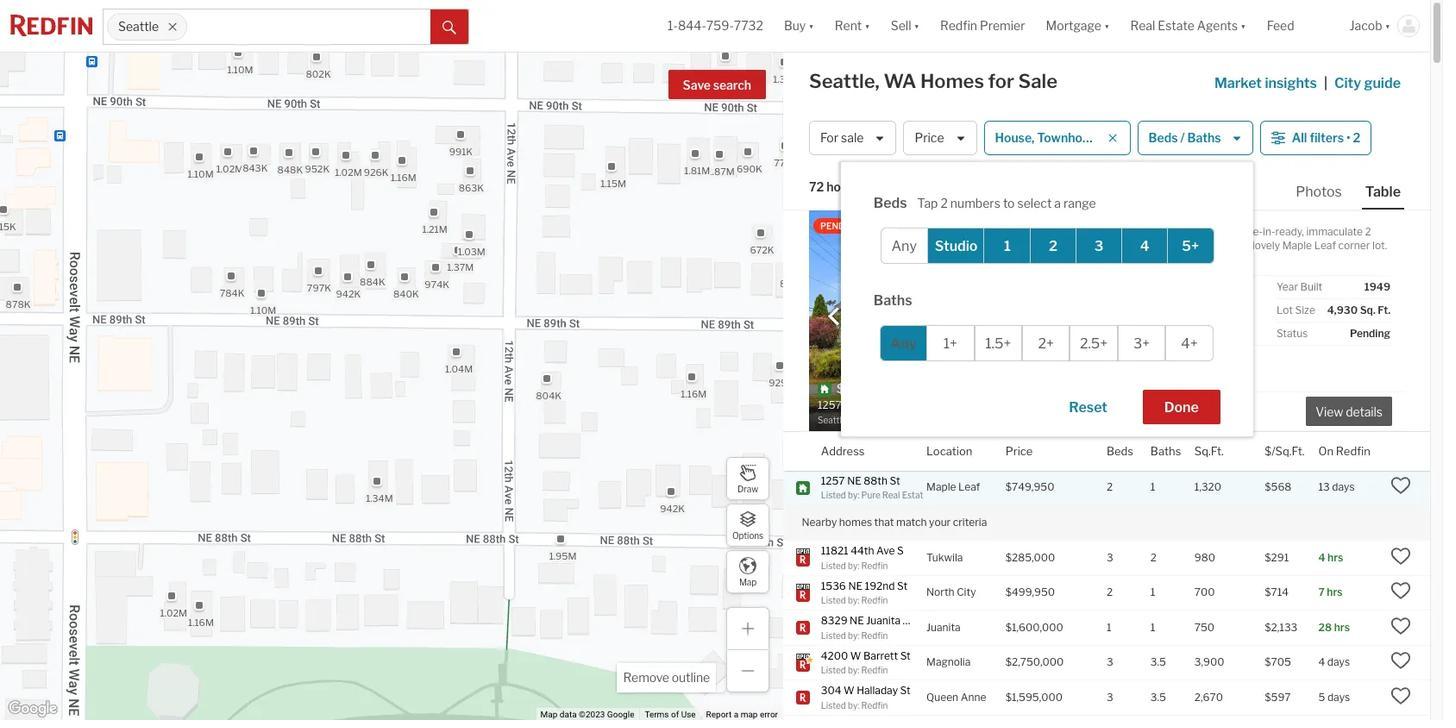 Task type: describe. For each thing, give the bounding box(es) containing it.
seattle,
[[809, 70, 880, 92]]

4,930 sq. ft.
[[1328, 304, 1391, 317]]

0 horizontal spatial ft.
[[1084, 398, 1094, 411]]

range
[[1064, 196, 1096, 211]]

move-
[[1232, 225, 1263, 238]]

hrs for 7 hrs
[[1327, 586, 1343, 599]]

2 horizontal spatial 1.02m
[[335, 166, 362, 178]]

sell ▾ button
[[881, 0, 930, 52]]

8329 ne juanita dr link
[[821, 614, 914, 629]]

750
[[1195, 621, 1215, 634]]

and
[[1212, 225, 1230, 238]]

view
[[1316, 405, 1344, 420]]

1 horizontal spatial sq.
[[1360, 304, 1376, 317]]

that
[[874, 516, 894, 529]]

3 inside checkbox
[[1095, 238, 1104, 254]]

1-844-759-7732
[[668, 18, 763, 33]]

feed
[[1267, 18, 1295, 33]]

$714
[[1265, 586, 1289, 599]]

$597
[[1265, 691, 1291, 704]]

0 horizontal spatial 1.02m
[[160, 607, 187, 620]]

by: for 8329
[[848, 630, 860, 641]]

3+ radio
[[1118, 325, 1166, 361]]

$/sq.ft. button
[[1265, 432, 1305, 471]]

11821 44th ave s link
[[821, 544, 911, 559]]

for
[[820, 131, 839, 145]]

5
[[1319, 691, 1325, 704]]

real estate agents ▾ button
[[1120, 0, 1257, 52]]

remove seattle image
[[167, 22, 178, 32]]

listed for 1536
[[821, 595, 846, 606]]

listed for 304
[[821, 700, 846, 710]]

your
[[929, 516, 951, 529]]

redfin for $1,595,000
[[861, 700, 888, 710]]

2.5+ radio
[[1070, 325, 1118, 361]]

wa
[[884, 70, 917, 92]]

ne for 1257
[[847, 474, 862, 487]]

2 vertical spatial 1.16m
[[188, 617, 214, 629]]

2 right "tap"
[[941, 196, 948, 211]]

▾ for buy ▾
[[809, 18, 814, 33]]

1257 ne 88th st link
[[821, 474, 911, 488]]

townhouse,
[[1037, 131, 1106, 145]]

1 vertical spatial 1.10m
[[188, 168, 214, 181]]

88th
[[864, 474, 888, 487]]

3.5 for 3,900
[[1151, 656, 1166, 669]]

real estate agents ▾
[[1131, 18, 1246, 33]]

built
[[1301, 280, 1323, 293]]

in-
[[1263, 225, 1276, 238]]

queen
[[927, 691, 959, 704]]

dialog containing beds
[[841, 162, 1253, 437]]

none
[[1208, 327, 1235, 340]]

jacob
[[1350, 18, 1383, 33]]

submit search image
[[443, 20, 456, 34]]

redfin premier button
[[930, 0, 1036, 52]]

any for 1+
[[890, 335, 917, 352]]

house, townhouse, other
[[995, 131, 1142, 145]]

to
[[1003, 196, 1015, 211]]

0 vertical spatial a
[[1055, 196, 1061, 211]]

797k
[[307, 282, 331, 294]]

homes for 72
[[827, 180, 866, 194]]

848k
[[277, 164, 303, 176]]

▾ inside real estate agents ▾ 'link'
[[1241, 18, 1246, 33]]

any for studio
[[892, 238, 917, 254]]

remove outline button
[[617, 663, 716, 693]]

1 left 700
[[1151, 586, 1156, 599]]

photos button
[[1293, 183, 1362, 208]]

favorite this home image for 7 hrs
[[1391, 581, 1411, 602]]

halladay
[[857, 684, 898, 697]]

photos
[[1296, 184, 1342, 200]]

beautiful
[[1121, 253, 1164, 266]]

juanita inside 8329 ne juanita dr listed by: redfin
[[866, 614, 901, 627]]

$285,000
[[1006, 551, 1055, 564]]

favorite button checkbox
[[1073, 215, 1103, 244]]

by: for 1536
[[848, 595, 860, 606]]

$1,600,000
[[1006, 621, 1064, 634]]

▾ for rent ▾
[[865, 18, 870, 33]]

0 horizontal spatial favorite this home image
[[1119, 401, 1140, 422]]

1 vertical spatial 942k
[[660, 503, 685, 515]]

/
[[1181, 131, 1185, 145]]

7732
[[734, 18, 763, 33]]

2 left 980
[[1151, 551, 1157, 564]]

3,900
[[1195, 656, 1225, 669]]

1+
[[944, 335, 958, 352]]

draw
[[738, 484, 758, 494]]

beds inside dialog
[[874, 195, 907, 211]]

4 for 4
[[1140, 238, 1150, 254]]

tap
[[918, 196, 938, 211]]

google image
[[4, 698, 61, 720]]

863k
[[459, 182, 484, 194]]

w for 4200
[[851, 649, 861, 662]]

1.04m
[[445, 363, 473, 375]]

878k
[[6, 298, 31, 310]]

favorite this home image for 13 days
[[1391, 476, 1411, 496]]

table button
[[1362, 183, 1405, 210]]

use
[[681, 710, 696, 720]]

report
[[706, 710, 732, 720]]

terms
[[645, 710, 669, 720]]

redfin for $1,600,000
[[861, 630, 888, 641]]

2 right $499,950
[[1107, 586, 1113, 599]]

844-
[[678, 18, 706, 33]]

home
[[1200, 239, 1228, 252]]

44th
[[851, 544, 874, 557]]

x-out this home image
[[1153, 401, 1174, 422]]

days for 4 days
[[1328, 656, 1350, 669]]

previous button image
[[826, 308, 843, 325]]

28 hrs
[[1319, 621, 1350, 634]]

favorite this home image for 28 hrs
[[1391, 616, 1411, 637]]

3 checkbox
[[1075, 228, 1123, 264]]

buy ▾
[[784, 18, 814, 33]]

991k
[[449, 145, 473, 157]]

3 for $1,595,000
[[1107, 691, 1113, 704]]

0 horizontal spatial price
[[915, 131, 944, 145]]

tastefully
[[1121, 225, 1168, 238]]

estate inside 'link'
[[1158, 18, 1195, 33]]

view details button
[[1306, 397, 1392, 426]]

0 vertical spatial ft.
[[1378, 304, 1391, 317]]

$705
[[1265, 656, 1291, 669]]

4200 w barrett st link
[[821, 649, 911, 663]]

974k
[[425, 278, 450, 290]]

by: for 11821
[[848, 560, 860, 571]]

2 checkbox
[[1030, 228, 1077, 264]]

1 inside option
[[1004, 238, 1011, 254]]

1 left 750
[[1151, 621, 1156, 634]]

queen anne
[[927, 691, 986, 704]]

on redfin
[[1319, 444, 1371, 458]]

map region
[[0, 0, 950, 720]]

a inside tastefully updated and move-in-ready, immaculate 2 bedroom, 1 bath home on a lovely maple leaf corner lot. beautiful har...
[[1245, 239, 1250, 252]]

759-
[[706, 18, 734, 33]]

dr
[[903, 614, 914, 627]]

leaf inside tastefully updated and move-in-ready, immaculate 2 bedroom, 1 bath home on a lovely maple leaf corner lot. beautiful har...
[[1315, 239, 1336, 252]]

$749,950
[[1006, 481, 1055, 494]]

st for 192nd
[[897, 579, 908, 592]]

days for 5 days
[[1328, 691, 1350, 704]]

address button
[[821, 432, 865, 471]]

beds for beds button
[[1107, 444, 1134, 458]]

2+ radio
[[1022, 325, 1070, 361]]

13 days
[[1319, 481, 1355, 494]]

mortgage ▾ button
[[1036, 0, 1120, 52]]

all filters • 2
[[1292, 131, 1361, 145]]

terms of use link
[[645, 710, 696, 720]]

map for map
[[739, 577, 757, 587]]

beds button
[[1107, 432, 1134, 471]]

$1,595,000
[[1006, 691, 1063, 704]]

remove house, townhouse, other image
[[1107, 133, 1118, 143]]

rent ▾ button
[[835, 0, 870, 52]]

$291
[[1265, 551, 1289, 564]]

5 days
[[1319, 691, 1350, 704]]

maple inside 1257 ne 88th st listed by: pure real estate maple leaf
[[927, 481, 956, 494]]

1 vertical spatial city
[[957, 586, 976, 599]]

192nd
[[865, 579, 895, 592]]

1257
[[821, 474, 845, 487]]

redfin for $285,000
[[861, 560, 888, 571]]

sell
[[891, 18, 911, 33]]

1 horizontal spatial favorite this home image
[[1391, 686, 1411, 706]]

4 for 4 hrs
[[1319, 551, 1326, 564]]

2 horizontal spatial 1.16m
[[681, 388, 707, 400]]



Task type: vqa. For each thing, say whether or not it's contained in the screenshot.
740 sq
no



Task type: locate. For each thing, give the bounding box(es) containing it.
2 horizontal spatial beds
[[1149, 131, 1178, 145]]

3
[[1095, 238, 1104, 254], [1107, 551, 1113, 564], [1107, 656, 1113, 669], [1107, 691, 1113, 704]]

listed for 8329
[[821, 630, 846, 641]]

beds left baths button on the right of the page
[[1107, 444, 1134, 458]]

by: down 304 w halladay st link
[[848, 700, 860, 710]]

4 ▾ from the left
[[1104, 18, 1110, 33]]

1 vertical spatial real
[[882, 490, 900, 500]]

terms of use
[[645, 710, 696, 720]]

2 inside button
[[1353, 131, 1361, 145]]

1 horizontal spatial 1.02m
[[216, 163, 243, 176]]

pure
[[861, 490, 881, 500]]

photo of 1257 ne 88th st, seattle, wa 98115 image
[[809, 211, 1107, 431]]

0 vertical spatial maple
[[1283, 239, 1312, 252]]

304 w halladay st listed by: redfin
[[821, 684, 911, 710]]

1949
[[1365, 280, 1391, 293]]

3 for $285,000
[[1107, 551, 1113, 564]]

by: down 1536 ne 192nd st link
[[848, 595, 860, 606]]

st for 88th
[[890, 474, 900, 487]]

sell ▾ button
[[891, 0, 920, 52]]

1 horizontal spatial juanita
[[927, 621, 961, 634]]

4 by: from the top
[[848, 630, 860, 641]]

location button
[[927, 432, 973, 471]]

favorite this home image
[[1119, 401, 1140, 422], [1391, 686, 1411, 706]]

0 vertical spatial 942k
[[336, 288, 361, 300]]

3.5 for 2,670
[[1151, 691, 1166, 704]]

rent
[[835, 18, 862, 33]]

▾ right the jacob
[[1385, 18, 1391, 33]]

redfin inside redfin premier button
[[940, 18, 978, 33]]

▾ inside buy ▾ dropdown button
[[809, 18, 814, 33]]

city guide link
[[1335, 73, 1405, 94]]

▾ inside rent ▾ dropdown button
[[865, 18, 870, 33]]

1 vertical spatial baths
[[874, 292, 912, 309]]

heading
[[818, 381, 958, 427]]

5 ▾ from the left
[[1241, 18, 1246, 33]]

1 vertical spatial ne
[[848, 579, 863, 592]]

802k
[[306, 68, 331, 80]]

redfin inside 1536 ne 192nd st listed by: redfin
[[861, 595, 888, 606]]

st right 88th
[[890, 474, 900, 487]]

filters
[[1310, 131, 1344, 145]]

1 horizontal spatial maple
[[1283, 239, 1312, 252]]

hrs for 4 hrs
[[1328, 551, 1344, 564]]

price button down seattle, wa homes for sale
[[904, 121, 977, 155]]

sq. down 2.5+
[[1068, 398, 1081, 411]]

baths right /
[[1187, 131, 1221, 145]]

304
[[821, 684, 842, 697]]

homes right 72
[[827, 180, 866, 194]]

feed button
[[1257, 0, 1340, 52]]

1 vertical spatial leaf
[[959, 481, 980, 494]]

4
[[1140, 238, 1150, 254], [1319, 551, 1326, 564], [1319, 656, 1325, 669]]

1 up har...
[[1169, 239, 1174, 252]]

2 horizontal spatial a
[[1245, 239, 1250, 252]]

1+ radio
[[927, 325, 974, 361]]

2 by: from the top
[[848, 560, 860, 571]]

▾ for sell ▾
[[914, 18, 920, 33]]

1-844-759-7732 link
[[668, 18, 763, 33]]

sq.ft.
[[1195, 444, 1224, 458]]

size
[[1295, 304, 1316, 317]]

barrett
[[864, 649, 898, 662]]

favorite button image
[[1073, 215, 1103, 244]]

0 horizontal spatial leaf
[[959, 481, 980, 494]]

1 vertical spatial 3.5
[[1151, 691, 1166, 704]]

3 favorite this home image from the top
[[1391, 581, 1411, 602]]

0 horizontal spatial beds
[[874, 195, 907, 211]]

ne for 8329
[[850, 614, 864, 627]]

w inside 304 w halladay st listed by: redfin
[[844, 684, 855, 697]]

▾ inside mortgage ▾ dropdown button
[[1104, 18, 1110, 33]]

redfin inside 11821 44th ave s listed by: redfin
[[861, 560, 888, 571]]

0 vertical spatial price button
[[904, 121, 977, 155]]

redfin inside 4200 w barrett st listed by: redfin
[[861, 665, 888, 676]]

beds for beds / baths
[[1149, 131, 1178, 145]]

1 horizontal spatial real
[[1131, 18, 1156, 33]]

0 vertical spatial real
[[1131, 18, 1156, 33]]

for sale
[[820, 131, 864, 145]]

1 vertical spatial w
[[844, 684, 855, 697]]

1 horizontal spatial baths
[[1151, 444, 1181, 458]]

a left range
[[1055, 196, 1061, 211]]

3 ▾ from the left
[[914, 18, 920, 33]]

any inside any option
[[890, 335, 917, 352]]

listed down 8329
[[821, 630, 846, 641]]

0 horizontal spatial maple
[[927, 481, 956, 494]]

ne left 88th
[[847, 474, 862, 487]]

redfin left premier
[[940, 18, 978, 33]]

0 vertical spatial days
[[1332, 481, 1355, 494]]

4 for 4 days
[[1319, 656, 1325, 669]]

1 ▾ from the left
[[809, 18, 814, 33]]

▾ inside sell ▾ dropdown button
[[914, 18, 920, 33]]

leaf up criteria
[[959, 481, 980, 494]]

13
[[1319, 481, 1330, 494]]

map down options
[[739, 577, 757, 587]]

1 vertical spatial sq.
[[1068, 398, 1081, 411]]

listed down 1536 at the bottom right of the page
[[821, 595, 846, 606]]

favorite this home image for 4 hrs
[[1391, 546, 1411, 567]]

0 horizontal spatial a
[[734, 710, 739, 720]]

1 horizontal spatial price button
[[1006, 432, 1033, 471]]

1 vertical spatial 4
[[1319, 551, 1326, 564]]

by: for 1257
[[848, 490, 860, 500]]

1.95m
[[549, 550, 577, 562]]

listed inside 4200 w barrett st listed by: redfin
[[821, 665, 846, 676]]

0 vertical spatial map
[[739, 577, 757, 587]]

price down seattle, wa homes for sale
[[915, 131, 944, 145]]

sq. up pending
[[1360, 304, 1376, 317]]

11821
[[821, 544, 849, 557]]

real inside 'link'
[[1131, 18, 1156, 33]]

any inside any checkbox
[[892, 238, 917, 254]]

2 inside tastefully updated and move-in-ready, immaculate 2 bedroom, 1 bath home on a lovely maple leaf corner lot. beautiful har...
[[1365, 225, 1372, 238]]

map data ©2023 google
[[541, 710, 634, 720]]

redfin down 8329 ne juanita dr link
[[861, 630, 888, 641]]

juanita left the dr
[[866, 614, 901, 627]]

834k
[[715, 68, 740, 80]]

favorite this home image right 13 days
[[1391, 476, 1411, 496]]

redfin down halladay
[[861, 700, 888, 710]]

1 vertical spatial price
[[1006, 444, 1033, 458]]

by:
[[848, 490, 860, 500], [848, 560, 860, 571], [848, 595, 860, 606], [848, 630, 860, 641], [848, 665, 860, 676], [848, 700, 860, 710]]

1 vertical spatial maple
[[927, 481, 956, 494]]

save
[[683, 78, 711, 92]]

3 left bedroom,
[[1095, 238, 1104, 254]]

1 horizontal spatial 1.16m
[[391, 171, 416, 183]]

1 down tap 2 numbers to select a range
[[1004, 238, 1011, 254]]

0 vertical spatial homes
[[827, 180, 866, 194]]

3 by: from the top
[[848, 595, 860, 606]]

3 right $1,595,000
[[1107, 691, 1113, 704]]

price button up $749,950
[[1006, 432, 1033, 471]]

4200 w barrett st listed by: redfin
[[821, 649, 911, 676]]

ft. down the 1949 in the top right of the page
[[1378, 304, 1391, 317]]

other
[[1109, 131, 1142, 145]]

listed inside 304 w halladay st listed by: redfin
[[821, 700, 846, 710]]

sq.ft. button
[[1195, 432, 1224, 471]]

listed for 11821
[[821, 560, 846, 571]]

0 vertical spatial any
[[892, 238, 917, 254]]

by: for 304
[[848, 700, 860, 710]]

4,930
[[1328, 304, 1358, 317]]

w inside 4200 w barrett st listed by: redfin
[[851, 649, 861, 662]]

a right on
[[1245, 239, 1250, 252]]

st for barrett
[[900, 649, 911, 662]]

0 horizontal spatial price button
[[904, 121, 977, 155]]

Studio checkbox
[[927, 228, 986, 264]]

1 vertical spatial homes
[[839, 516, 872, 529]]

baths up any option
[[874, 292, 912, 309]]

st inside 1536 ne 192nd st listed by: redfin
[[897, 579, 908, 592]]

homes for nearby
[[839, 516, 872, 529]]

ne inside 1536 ne 192nd st listed by: redfin
[[848, 579, 863, 592]]

2 down beds button
[[1107, 481, 1113, 494]]

days up 5 days
[[1328, 656, 1350, 669]]

days for 13 days
[[1332, 481, 1355, 494]]

1 horizontal spatial a
[[1055, 196, 1061, 211]]

1 vertical spatial price button
[[1006, 432, 1033, 471]]

0 horizontal spatial estate
[[902, 490, 928, 500]]

redfin for $499,950
[[861, 595, 888, 606]]

w
[[851, 649, 861, 662], [844, 684, 855, 697]]

redfin inside 8329 ne juanita dr listed by: redfin
[[861, 630, 888, 641]]

0 horizontal spatial sq.
[[1068, 398, 1081, 411]]

hrs up 7 hrs
[[1328, 551, 1344, 564]]

guide
[[1364, 75, 1401, 91]]

3.5 left 3,900
[[1151, 656, 1166, 669]]

72
[[809, 180, 824, 194]]

0 vertical spatial estate
[[1158, 18, 1195, 33]]

homes left that
[[839, 516, 872, 529]]

0 vertical spatial option group
[[881, 228, 1214, 264]]

baths button
[[1151, 432, 1181, 471]]

1 vertical spatial a
[[1245, 239, 1250, 252]]

2,670
[[1195, 691, 1223, 704]]

2 ▾ from the left
[[865, 18, 870, 33]]

1.87m
[[708, 166, 735, 178]]

agents
[[1197, 18, 1238, 33]]

1.5+
[[985, 335, 1011, 352]]

st right barrett at the bottom right
[[900, 649, 911, 662]]

4 left har...
[[1140, 238, 1150, 254]]

st inside 304 w halladay st listed by: redfin
[[900, 684, 911, 697]]

4 listed from the top
[[821, 630, 846, 641]]

map left data at the bottom left of page
[[541, 710, 558, 720]]

▾ right the rent
[[865, 18, 870, 33]]

0 horizontal spatial 942k
[[336, 288, 361, 300]]

listed down 4200
[[821, 665, 846, 676]]

0 horizontal spatial 1.16m
[[188, 617, 214, 629]]

map inside button
[[739, 577, 757, 587]]

942k down "884k"
[[336, 288, 361, 300]]

listed for 4200
[[821, 665, 846, 676]]

favorite this home image right 4 days
[[1391, 651, 1411, 672]]

city right |
[[1335, 75, 1362, 91]]

2 vertical spatial 4
[[1319, 656, 1325, 669]]

ft. down 2.5+
[[1084, 398, 1094, 411]]

by: inside 1536 ne 192nd st listed by: redfin
[[848, 595, 860, 606]]

w for 304
[[844, 684, 855, 697]]

estate up match
[[902, 490, 928, 500]]

listed inside 1257 ne 88th st listed by: pure real estate maple leaf
[[821, 490, 846, 500]]

6 by: from the top
[[848, 700, 860, 710]]

2 inside option
[[1049, 238, 1058, 254]]

listed down 304
[[821, 700, 846, 710]]

baths inside beds / baths button
[[1187, 131, 1221, 145]]

mortgage ▾
[[1046, 18, 1110, 33]]

▾ right agents
[[1241, 18, 1246, 33]]

bedroom,
[[1121, 239, 1167, 252]]

0 vertical spatial sq.
[[1360, 304, 1376, 317]]

address
[[821, 444, 865, 458]]

0 vertical spatial leaf
[[1315, 239, 1336, 252]]

beds left /
[[1149, 131, 1178, 145]]

days right 5
[[1328, 691, 1350, 704]]

hrs right 28
[[1334, 621, 1350, 634]]

1 vertical spatial favorite this home image
[[1391, 686, 1411, 706]]

hrs right 7
[[1327, 586, 1343, 599]]

942k left options button
[[660, 503, 685, 515]]

0 vertical spatial baths
[[1187, 131, 1221, 145]]

st right halladay
[[900, 684, 911, 697]]

hrs
[[1328, 551, 1344, 564], [1327, 586, 1343, 599], [1334, 621, 1350, 634]]

beds inside button
[[1149, 131, 1178, 145]]

save search
[[683, 78, 751, 92]]

0 vertical spatial 1.16m
[[391, 171, 416, 183]]

1 right $1,600,000
[[1107, 621, 1112, 634]]

ne inside 8329 ne juanita dr listed by: redfin
[[850, 614, 864, 627]]

2 horizontal spatial baths
[[1187, 131, 1221, 145]]

0 horizontal spatial real
[[882, 490, 900, 500]]

0 vertical spatial city
[[1335, 75, 1362, 91]]

0 horizontal spatial juanita
[[866, 614, 901, 627]]

2 vertical spatial 1.10m
[[250, 305, 276, 317]]

3 right $285,000
[[1107, 551, 1113, 564]]

1 vertical spatial any
[[890, 335, 917, 352]]

on
[[1319, 444, 1334, 458]]

hrs for 28 hrs
[[1334, 621, 1350, 634]]

maple inside tastefully updated and move-in-ready, immaculate 2 bedroom, 1 bath home on a lovely maple leaf corner lot. beautiful har...
[[1283, 239, 1312, 252]]

favorite this home image right 5 days
[[1391, 686, 1411, 706]]

map for map data ©2023 google
[[541, 710, 558, 720]]

option group
[[881, 228, 1214, 264], [880, 325, 1214, 361]]

1 vertical spatial hrs
[[1327, 586, 1343, 599]]

favorite this home image right 28 hrs
[[1391, 616, 1411, 637]]

listed down 1257
[[821, 490, 846, 500]]

4 up 5
[[1319, 656, 1325, 669]]

4 hrs
[[1319, 551, 1344, 564]]

▾ for mortgage ▾
[[1104, 18, 1110, 33]]

tap 2 numbers to select a range
[[918, 196, 1096, 211]]

1 favorite this home image from the top
[[1391, 476, 1411, 496]]

4 inside checkbox
[[1140, 238, 1150, 254]]

1 vertical spatial option group
[[880, 325, 1214, 361]]

$499,950
[[1006, 586, 1055, 599]]

6 ▾ from the left
[[1385, 18, 1391, 33]]

5 listed from the top
[[821, 665, 846, 676]]

st for halladay
[[900, 684, 911, 697]]

lovely
[[1253, 239, 1280, 252]]

har...
[[1167, 253, 1188, 266]]

favorite this home image
[[1391, 476, 1411, 496], [1391, 546, 1411, 567], [1391, 581, 1411, 602], [1391, 616, 1411, 637], [1391, 651, 1411, 672]]

980
[[1195, 551, 1216, 564]]

1 vertical spatial days
[[1328, 656, 1350, 669]]

redfin inside 304 w halladay st listed by: redfin
[[861, 700, 888, 710]]

Any radio
[[880, 325, 928, 361]]

price up $749,950
[[1006, 444, 1033, 458]]

north city
[[927, 586, 976, 599]]

ne inside 1257 ne 88th st listed by: pure real estate maple leaf
[[847, 474, 862, 487]]

redfin down 192nd
[[861, 595, 888, 606]]

1 vertical spatial 1.16m
[[681, 388, 707, 400]]

by: left pure
[[848, 490, 860, 500]]

1 by: from the top
[[848, 490, 860, 500]]

2.5+
[[1080, 335, 1108, 352]]

more link
[[1188, 253, 1213, 266]]

0 horizontal spatial map
[[541, 710, 558, 720]]

2 right the '•'
[[1353, 131, 1361, 145]]

3 right the $2,750,000
[[1107, 656, 1113, 669]]

3.5 left 2,670
[[1151, 691, 1166, 704]]

1.16m
[[391, 171, 416, 183], [681, 388, 707, 400], [188, 617, 214, 629]]

real right the mortgage ▾
[[1131, 18, 1156, 33]]

5 favorite this home image from the top
[[1391, 651, 1411, 672]]

Any checkbox
[[881, 228, 928, 264]]

2 vertical spatial baths
[[1151, 444, 1181, 458]]

1 horizontal spatial map
[[739, 577, 757, 587]]

$/sq.ft.
[[1265, 444, 1305, 458]]

0 vertical spatial price
[[915, 131, 944, 145]]

1 vertical spatial estate
[[902, 490, 928, 500]]

4200
[[821, 649, 848, 662]]

estate left agents
[[1158, 18, 1195, 33]]

all
[[1292, 131, 1307, 145]]

1536 ne 192nd st link
[[821, 579, 911, 594]]

1 listed from the top
[[821, 490, 846, 500]]

0 vertical spatial favorite this home image
[[1119, 401, 1140, 422]]

any left studio
[[892, 238, 917, 254]]

ne right 1536 at the bottom right of the page
[[848, 579, 863, 592]]

0 vertical spatial hrs
[[1328, 551, 1344, 564]]

w right 4200
[[851, 649, 861, 662]]

w right 304
[[844, 684, 855, 697]]

by: inside 1257 ne 88th st listed by: pure real estate maple leaf
[[848, 490, 860, 500]]

by: down 8329 ne juanita dr link
[[848, 630, 860, 641]]

1 vertical spatial ft.
[[1084, 398, 1094, 411]]

sale
[[1019, 70, 1058, 92]]

0 horizontal spatial baths
[[874, 292, 912, 309]]

1536
[[821, 579, 846, 592]]

1 horizontal spatial estate
[[1158, 18, 1195, 33]]

any left 1+ on the top right of the page
[[890, 335, 917, 352]]

©2023
[[579, 710, 605, 720]]

maple up your
[[927, 481, 956, 494]]

real inside 1257 ne 88th st listed by: pure real estate maple leaf
[[882, 490, 900, 500]]

5+ checkbox
[[1167, 228, 1214, 264]]

▾ right "sell"
[[914, 18, 920, 33]]

listed down 11821 at the bottom right of page
[[821, 560, 846, 571]]

redfin inside on redfin button
[[1336, 444, 1371, 458]]

maple down ready,
[[1283, 239, 1312, 252]]

2 vertical spatial hrs
[[1334, 621, 1350, 634]]

listed inside 1536 ne 192nd st listed by: redfin
[[821, 595, 846, 606]]

2 vertical spatial days
[[1328, 691, 1350, 704]]

2 vertical spatial a
[[734, 710, 739, 720]]

1 vertical spatial map
[[541, 710, 558, 720]]

leaf inside 1257 ne 88th st listed by: pure real estate maple leaf
[[959, 481, 980, 494]]

baths down x-out this home icon
[[1151, 444, 1181, 458]]

0 vertical spatial 3.5
[[1151, 656, 1166, 669]]

data
[[560, 710, 577, 720]]

0 vertical spatial ne
[[847, 474, 862, 487]]

None search field
[[187, 9, 431, 44]]

1 vertical spatial beds
[[874, 195, 907, 211]]

st inside 1257 ne 88th st listed by: pure real estate maple leaf
[[890, 474, 900, 487]]

ne for 1536
[[848, 579, 863, 592]]

listed inside 8329 ne juanita dr listed by: redfin
[[821, 630, 846, 641]]

listed
[[821, 490, 846, 500], [821, 560, 846, 571], [821, 595, 846, 606], [821, 630, 846, 641], [821, 665, 846, 676], [821, 700, 846, 710]]

days right 13
[[1332, 481, 1355, 494]]

1 horizontal spatial beds
[[1107, 444, 1134, 458]]

real right pure
[[882, 490, 900, 500]]

magnolia
[[927, 656, 971, 669]]

4 up 7
[[1319, 551, 1326, 564]]

leaf down immaculate
[[1315, 239, 1336, 252]]

1 down baths button on the right of the page
[[1151, 481, 1156, 494]]

3 for $2,750,000
[[1107, 656, 1113, 669]]

favorite this home image right 4 hrs
[[1391, 546, 1411, 567]]

5 by: from the top
[[848, 665, 860, 676]]

1 3.5 from the top
[[1151, 656, 1166, 669]]

redfin down barrett at the bottom right
[[861, 665, 888, 676]]

more
[[1188, 253, 1213, 266]]

redfin for $2,750,000
[[861, 665, 888, 676]]

favorite this home image for 4 days
[[1391, 651, 1411, 672]]

listed inside 11821 44th ave s listed by: redfin
[[821, 560, 846, 571]]

sq. ft.
[[1068, 398, 1094, 411]]

by: down 44th
[[848, 560, 860, 571]]

st inside 4200 w barrett st listed by: redfin
[[900, 649, 911, 662]]

4 checkbox
[[1121, 228, 1169, 264]]

2 up corner at the top right
[[1365, 225, 1372, 238]]

redfin down '11821 44th ave s' link
[[861, 560, 888, 571]]

by: down "4200 w barrett st" 'link'
[[848, 665, 860, 676]]

1 horizontal spatial 942k
[[660, 503, 685, 515]]

0 horizontal spatial city
[[957, 586, 976, 599]]

0 vertical spatial w
[[851, 649, 861, 662]]

▾ for jacob ▾
[[1385, 18, 1391, 33]]

by: inside 8329 ne juanita dr listed by: redfin
[[848, 630, 860, 641]]

favorite this home image left x-out this home icon
[[1119, 401, 1140, 422]]

▾ right mortgage
[[1104, 18, 1110, 33]]

1 horizontal spatial price
[[1006, 444, 1033, 458]]

by: inside 11821 44th ave s listed by: redfin
[[848, 560, 860, 571]]

by: inside 304 w halladay st listed by: redfin
[[848, 700, 860, 710]]

by: inside 4200 w barrett st listed by: redfin
[[848, 665, 860, 676]]

2 3.5 from the top
[[1151, 691, 1166, 704]]

0 vertical spatial 4
[[1140, 238, 1150, 254]]

1 horizontal spatial city
[[1335, 75, 1362, 91]]

2 listed from the top
[[821, 560, 846, 571]]

1 horizontal spatial ft.
[[1378, 304, 1391, 317]]

pending
[[820, 221, 861, 231]]

1 horizontal spatial leaf
[[1315, 239, 1336, 252]]

listed for 1257
[[821, 490, 846, 500]]

2 favorite this home image from the top
[[1391, 546, 1411, 567]]

4+ radio
[[1166, 325, 1214, 361]]

3.5
[[1151, 656, 1166, 669], [1151, 691, 1166, 704]]

1.5+ radio
[[974, 325, 1022, 361]]

city right north
[[957, 586, 976, 599]]

dialog
[[841, 162, 1253, 437]]

for sale button
[[809, 121, 897, 155]]

search
[[713, 78, 751, 92]]

700
[[1195, 586, 1215, 599]]

4 favorite this home image from the top
[[1391, 616, 1411, 637]]

1 checkbox
[[984, 228, 1031, 264]]

2 vertical spatial beds
[[1107, 444, 1134, 458]]

2 left 'favorite button' checkbox at right
[[1049, 238, 1058, 254]]

3 listed from the top
[[821, 595, 846, 606]]

0 vertical spatial 1.10m
[[227, 63, 253, 75]]

nearby homes that match your criteria
[[802, 516, 987, 529]]

a left the map
[[734, 710, 739, 720]]

926k
[[364, 166, 389, 178]]

0 vertical spatial beds
[[1149, 131, 1178, 145]]

1 inside tastefully updated and move-in-ready, immaculate 2 bedroom, 1 bath home on a lovely maple leaf corner lot. beautiful har...
[[1169, 239, 1174, 252]]

estate
[[1158, 18, 1195, 33], [902, 490, 928, 500]]

redfin right on
[[1336, 444, 1371, 458]]

rent ▾ button
[[825, 0, 881, 52]]

6 listed from the top
[[821, 700, 846, 710]]

estate inside 1257 ne 88th st listed by: pure real estate maple leaf
[[902, 490, 928, 500]]

mortgage
[[1046, 18, 1102, 33]]

by: for 4200
[[848, 665, 860, 676]]



